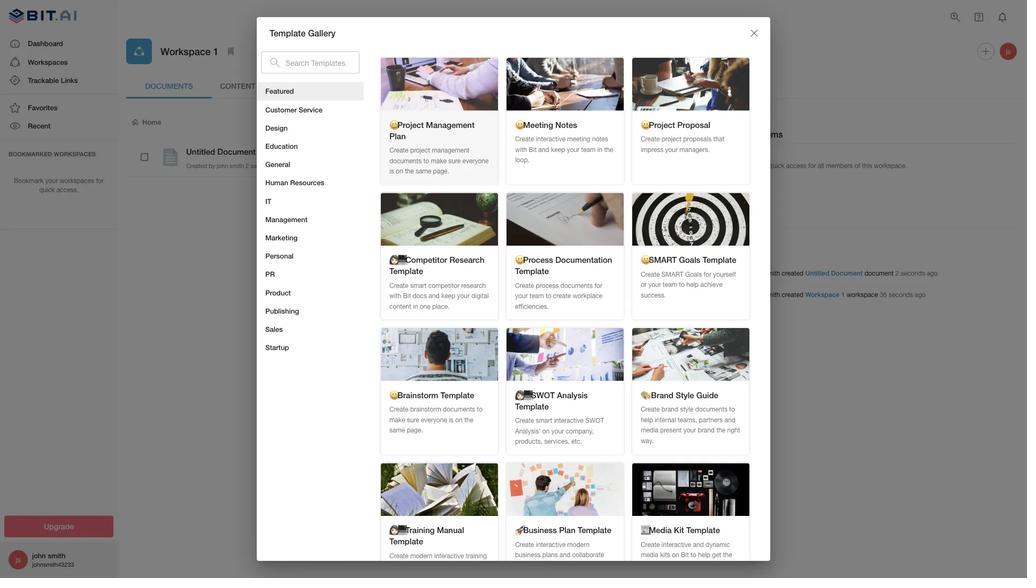 Task type: describe. For each thing, give the bounding box(es) containing it.
featured button
[[257, 82, 364, 101]]

your inside create process documents for your team to create workplace efficiencies.
[[516, 292, 528, 300]]

manuals
[[390, 562, 414, 570]]

externally.
[[425, 573, 454, 578]]

📰media kit template image
[[633, 463, 750, 516]]

education
[[266, 142, 298, 150]]

interactive for 📰media
[[662, 541, 692, 548]]

notes
[[593, 135, 609, 143]]

items
[[762, 129, 784, 139]]

research
[[462, 282, 486, 289]]

your inside bookmark your workspaces for quick access.
[[45, 177, 58, 184]]

smith for john smith johnsmith43233
[[48, 552, 66, 560]]

on inside create brainstorm documents to make sure everyone is on the same page.
[[456, 416, 463, 423]]

bit for 😀meeting notes
[[529, 146, 537, 153]]

members
[[827, 162, 854, 169]]

partners
[[700, 416, 723, 423]]

create project management documents to make sure everyone is on the same page.
[[390, 146, 489, 175]]

your inside create smart interactive swot analysis' on your company, products, services, etc.
[[552, 427, 564, 435]]

keep inside create interactive meeting notes with bit and keep your team in the loop.
[[551, 146, 566, 153]]

on inside create interactive and dynamic media kits on bit to help get the right coverage.
[[673, 551, 680, 559]]

0 vertical spatial untitled
[[186, 147, 215, 157]]

management inside "😀project management plan"
[[426, 120, 475, 130]]

proposal
[[678, 120, 711, 130]]

the inside create interactive and dynamic media kits on bit to help get the right coverage.
[[724, 551, 733, 559]]

bookmarked
[[9, 150, 52, 157]]

way.
[[641, 437, 654, 444]]

make inside create project management documents to make sure everyone is on the same page.
[[431, 157, 447, 164]]

process
[[536, 282, 559, 289]]

trackable
[[28, 76, 59, 84]]

workspaces
[[60, 177, 94, 184]]

content library
[[220, 81, 290, 90]]

🎨
[[641, 390, 649, 400]]

template for 📰media kit template
[[687, 526, 721, 535]]

sure inside create brainstorm documents to make sure everyone is on the same page.
[[407, 416, 420, 423]]

smith for john smith created workspace 1 workspace 36 seconds ago
[[765, 291, 781, 298]]

content
[[390, 302, 412, 310]]

is inside create project management documents to make sure everyone is on the same page.
[[390, 167, 394, 175]]

research
[[450, 255, 485, 265]]

quick inside bookmark your workspaces for quick access.
[[39, 186, 55, 193]]

your inside create interactive meeting notes with bit and keep your team in the loop.
[[567, 146, 580, 153]]

personal button
[[257, 247, 364, 265]]

the inside create interactive meeting notes with bit and keep your team in the loop.
[[605, 146, 614, 153]]

🚀business
[[516, 526, 557, 535]]

created for workspace
[[783, 291, 804, 298]]

proposals
[[684, 135, 712, 143]]

create process documents for your team to create workplace efficiencies.
[[516, 282, 603, 310]]

😀smart
[[641, 255, 677, 265]]

bookmark image
[[225, 45, 238, 58]]

1 vertical spatial js
[[15, 555, 21, 564]]

create for 😀process documentation template
[[516, 282, 535, 289]]

0 vertical spatial document
[[218, 147, 256, 157]]

success.
[[641, 291, 667, 299]]

get
[[713, 551, 722, 559]]

pr
[[266, 270, 275, 278]]

and inside create smart competitor research with bit docs and keep your digital content in one place.
[[429, 292, 440, 300]]

sales button
[[257, 320, 364, 339]]

favorite image
[[260, 145, 273, 158]]

workspaces
[[28, 58, 68, 66]]

the inside "create brand style documents to help internal teams, partners and media present your brand the right way."
[[717, 426, 726, 434]]

js button
[[999, 41, 1019, 62]]

😀project proposal image
[[633, 58, 750, 111]]

customer service
[[266, 105, 323, 114]]

for left all
[[809, 162, 817, 169]]

by
[[209, 162, 215, 169]]

0 vertical spatial 2
[[246, 162, 249, 169]]

0 horizontal spatial 1
[[213, 45, 219, 57]]

ago for john smith created workspace 1 workspace 36 seconds ago
[[916, 291, 926, 298]]

smart for 👩🏻💻swot
[[536, 417, 553, 424]]

team inside create interactive meeting notes with bit and keep your team in the loop.
[[582, 146, 596, 153]]

pinned items
[[732, 129, 784, 139]]

smart
[[662, 270, 684, 278]]

documents
[[145, 81, 193, 90]]

internal
[[655, 416, 677, 423]]

media inside create interactive and dynamic media kits on bit to help get the right coverage.
[[641, 551, 659, 559]]

the inside create project management documents to make sure everyone is on the same page.
[[405, 167, 414, 175]]

create brand style documents to help internal teams, partners and media present your brand the right way.
[[641, 405, 741, 444]]

to inside create project management documents to make sure everyone is on the same page.
[[424, 157, 430, 164]]

managers.
[[680, 146, 710, 153]]

personal
[[266, 252, 294, 260]]

that inside create modern interactive training manuals that can be used internally or externally.
[[416, 562, 427, 570]]

help for 😀smart
[[687, 281, 699, 288]]

with for 👩🏻💻competitor research template
[[390, 292, 402, 300]]

interactive inside create smart interactive swot analysis' on your company, products, services, etc.
[[554, 417, 584, 424]]

js inside js button
[[1007, 48, 1012, 55]]

template for 👩🏻💻training manual template
[[390, 537, 424, 546]]

education button
[[257, 137, 364, 155]]

manual
[[437, 526, 464, 535]]

created for untitled
[[783, 270, 804, 277]]

0 vertical spatial seconds
[[251, 162, 273, 169]]

to inside create smart goals for yourself or your team to help achieve success.
[[680, 281, 685, 288]]

startup
[[266, 343, 289, 352]]

docs
[[413, 292, 427, 300]]

media inside "create brand style documents to help internal teams, partners and media present your brand the right way."
[[641, 426, 659, 434]]

1 vertical spatial 2
[[896, 270, 900, 277]]

internally
[[390, 573, 416, 578]]

ago for john smith created untitled document document 2 seconds ago
[[928, 270, 939, 277]]

favorites button
[[0, 99, 118, 117]]

johnsmith43233
[[32, 561, 74, 568]]

your inside create smart goals for yourself or your team to help achieve success.
[[649, 281, 662, 288]]

present
[[661, 426, 682, 434]]

👩🏻💻swot
[[516, 390, 555, 400]]

sales
[[266, 325, 283, 333]]

interactive inside create modern interactive training manuals that can be used internally or externally.
[[435, 552, 464, 559]]

trackable links
[[28, 76, 78, 84]]

1 horizontal spatial brand
[[698, 426, 715, 434]]

keep inside create smart competitor research with bit docs and keep your digital content in one place.
[[442, 292, 456, 300]]

template gallery dialog
[[257, 17, 771, 578]]

project for proposal
[[662, 135, 682, 143]]

workspaces button
[[0, 53, 118, 71]]

kit
[[675, 526, 685, 535]]

documentation
[[556, 255, 613, 265]]

documents link
[[126, 73, 212, 99]]

training
[[466, 552, 487, 559]]

0 horizontal spatial workspace
[[161, 45, 211, 57]]

today
[[749, 243, 768, 251]]

impress
[[641, 146, 664, 153]]

with inside create interactive modern business plans and collaborate with your team.
[[516, 562, 527, 569]]

items
[[743, 162, 758, 169]]

documents inside "create brand style documents to help internal teams, partners and media present your brand the right way."
[[696, 405, 728, 413]]

👩🏻💻competitor
[[390, 255, 448, 265]]

template for 👩🏻💻competitor research template
[[390, 266, 424, 276]]

template for 👩🏻💻swot analysis template
[[516, 402, 549, 411]]

create project proposals that impress your managers.
[[641, 135, 725, 153]]

😀brainstorm template
[[390, 390, 475, 400]]

all
[[818, 162, 825, 169]]

1 horizontal spatial insights
[[732, 214, 763, 224]]

document
[[865, 270, 894, 277]]

👩🏻💻training manual template image
[[381, 463, 498, 516]]

your inside create project proposals that impress your managers.
[[666, 146, 678, 153]]

😀project proposal
[[641, 120, 711, 130]]

create for 🚀business plan template
[[516, 541, 535, 548]]

the inside create brainstorm documents to make sure everyone is on the same page.
[[465, 416, 474, 423]]

plans
[[543, 551, 558, 559]]

or inside create modern interactive training manuals that can be used internally or externally.
[[417, 573, 423, 578]]

of
[[855, 162, 861, 169]]

digital
[[472, 292, 489, 300]]

for right items
[[760, 162, 768, 169]]

customer
[[266, 105, 297, 114]]

coverage.
[[656, 562, 684, 569]]

bit for 👩🏻💻competitor research template
[[403, 292, 411, 300]]

workspace.
[[875, 162, 908, 169]]

template left gallery
[[270, 28, 306, 38]]

recent
[[28, 122, 51, 130]]

modern inside create modern interactive training manuals that can be used internally or externally.
[[411, 552, 433, 559]]

bookmarked workspaces
[[9, 150, 96, 157]]

👩🏻💻competitor research template
[[390, 255, 485, 276]]

create for 👩🏻💻training manual template
[[390, 552, 409, 559]]

to inside create interactive and dynamic media kits on bit to help get the right coverage.
[[691, 551, 697, 559]]

your inside create smart competitor research with bit docs and keep your digital content in one place.
[[457, 292, 470, 300]]



Task type: vqa. For each thing, say whether or not it's contained in the screenshot.


Task type: locate. For each thing, give the bounding box(es) containing it.
favorites
[[28, 103, 58, 112]]

quick down the "bookmark"
[[39, 186, 55, 193]]

this
[[863, 162, 873, 169]]

bit inside create interactive and dynamic media kits on bit to help get the right coverage.
[[682, 551, 689, 559]]

with inside create interactive meeting notes with bit and keep your team in the loop.
[[516, 146, 527, 153]]

smart for 👩🏻💻competitor
[[411, 282, 427, 289]]

page. down management
[[433, 167, 450, 175]]

documents inside create process documents for your team to create workplace efficiencies.
[[561, 282, 593, 289]]

template up create brainstorm documents to make sure everyone is on the same page.
[[441, 390, 475, 400]]

0 horizontal spatial 2
[[246, 162, 249, 169]]

documents inside create brainstorm documents to make sure everyone is on the same page.
[[443, 405, 476, 413]]

📰media kit template
[[641, 526, 721, 535]]

insights link
[[298, 73, 383, 99]]

1 horizontal spatial keep
[[551, 146, 566, 153]]

john for john smith created untitled document document 2 seconds ago
[[751, 270, 763, 277]]

2 media from the top
[[641, 551, 659, 559]]

recent button
[[0, 117, 118, 135]]

create for 😀meeting notes
[[516, 135, 535, 143]]

management button
[[257, 210, 364, 229]]

1 horizontal spatial project
[[662, 135, 682, 143]]

0 vertical spatial insights
[[323, 81, 358, 90]]

for inside create process documents for your team to create workplace efficiencies.
[[595, 282, 603, 289]]

seconds for john smith created workspace 1 workspace 36 seconds ago
[[889, 291, 914, 298]]

0 vertical spatial with
[[516, 146, 527, 153]]

help for 📰media
[[699, 551, 711, 559]]

2 created from the top
[[783, 291, 804, 298]]

😀project inside "😀project management plan"
[[390, 120, 424, 130]]

created
[[186, 162, 207, 169]]

keep
[[551, 146, 566, 153], [442, 292, 456, 300]]

right inside "create brand style documents to help internal teams, partners and media present your brand the right way."
[[728, 426, 741, 434]]

can
[[429, 562, 439, 570]]

workplace
[[573, 292, 603, 300]]

team inside create smart goals for yourself or your team to help achieve success.
[[663, 281, 678, 288]]

smith
[[230, 162, 244, 169], [765, 270, 781, 277], [765, 291, 781, 298], [48, 552, 66, 560]]

help inside create smart goals for yourself or your team to help achieve success.
[[687, 281, 699, 288]]

0 vertical spatial brand
[[662, 405, 679, 413]]

create for 📰media kit template
[[641, 541, 660, 548]]

human
[[266, 179, 288, 187]]

create interactive meeting notes with bit and keep your team in the loop.
[[516, 135, 614, 164]]

1 horizontal spatial 😀project
[[641, 120, 676, 130]]

same inside create project management documents to make sure everyone is on the same page.
[[416, 167, 432, 175]]

project down 😀project proposal
[[662, 135, 682, 143]]

and
[[539, 146, 550, 153], [429, 292, 440, 300], [725, 416, 736, 423], [694, 541, 704, 548], [560, 551, 571, 559]]

1 horizontal spatial sure
[[449, 157, 461, 164]]

👩🏻💻swot analysis template
[[516, 390, 588, 411]]

1 vertical spatial modern
[[411, 552, 433, 559]]

is inside create brainstorm documents to make sure everyone is on the same page.
[[449, 416, 454, 423]]

1 horizontal spatial 1
[[842, 291, 846, 298]]

documents down 😀brainstorm template
[[443, 405, 476, 413]]

workspace up documents
[[161, 45, 211, 57]]

brand down partners
[[698, 426, 715, 434]]

pinned
[[732, 129, 759, 139]]

marketing
[[266, 234, 298, 242]]

create down 📰media
[[641, 541, 660, 548]]

Search Templates... search field
[[286, 51, 360, 74]]

everyone
[[463, 157, 489, 164], [421, 416, 447, 423]]

2 horizontal spatial bit
[[682, 551, 689, 559]]

1 vertical spatial untitled
[[806, 270, 830, 277]]

1 horizontal spatial untitled
[[806, 270, 830, 277]]

1 horizontal spatial or
[[641, 281, 647, 288]]

create inside create modern interactive training manuals that can be used internally or externally.
[[390, 552, 409, 559]]

1 horizontal spatial management
[[426, 120, 475, 130]]

make down management
[[431, 157, 447, 164]]

make inside create brainstorm documents to make sure everyone is on the same page.
[[390, 416, 405, 423]]

help inside create interactive and dynamic media kits on bit to help get the right coverage.
[[699, 551, 711, 559]]

products,
[[516, 438, 543, 445]]

with for 😀meeting notes
[[516, 146, 527, 153]]

create
[[666, 118, 688, 127], [516, 135, 535, 143], [641, 135, 660, 143], [390, 146, 409, 154], [641, 270, 660, 278], [390, 282, 409, 289], [516, 282, 535, 289], [390, 405, 409, 413], [641, 405, 660, 413], [516, 417, 535, 424], [516, 541, 535, 548], [641, 541, 660, 548], [390, 552, 409, 559]]

template inside 👩🏻💻competitor research template
[[390, 266, 424, 276]]

0 horizontal spatial js
[[15, 555, 21, 564]]

your down the research
[[457, 292, 470, 300]]

smart up docs
[[411, 282, 427, 289]]

😀meeting notes image
[[507, 58, 624, 111]]

template up collaborate
[[578, 526, 612, 535]]

2 right document
[[896, 270, 900, 277]]

1 horizontal spatial everyone
[[463, 157, 489, 164]]

your inside "create brand style documents to help internal teams, partners and media present your brand the right way."
[[684, 426, 697, 434]]

0 vertical spatial help
[[687, 281, 699, 288]]

1 vertical spatial goals
[[686, 270, 702, 278]]

management
[[432, 146, 470, 154]]

1 created from the top
[[783, 270, 804, 277]]

2 down 'untitled document'
[[246, 162, 249, 169]]

same down "😀project management plan"
[[416, 167, 432, 175]]

to
[[424, 157, 430, 164], [680, 281, 685, 288], [546, 292, 552, 300], [477, 405, 483, 413], [730, 405, 736, 413], [691, 551, 697, 559]]

0 horizontal spatial plan
[[390, 131, 406, 141]]

for for bookmarked workspaces
[[96, 177, 104, 184]]

1 vertical spatial 1
[[842, 291, 846, 298]]

1 vertical spatial with
[[390, 292, 402, 300]]

create for 🎨 brand style guide
[[641, 405, 660, 413]]

documents up workplace
[[561, 282, 593, 289]]

brand up internal
[[662, 405, 679, 413]]

sure down management
[[449, 157, 461, 164]]

right inside create interactive and dynamic media kits on bit to help get the right coverage.
[[641, 562, 654, 569]]

new
[[691, 118, 706, 127]]

plan up create project management documents to make sure everyone is on the same page. at the left
[[390, 131, 406, 141]]

0 vertical spatial same
[[416, 167, 432, 175]]

the down notes
[[605, 146, 614, 153]]

1 vertical spatial plan
[[560, 526, 576, 535]]

help left internal
[[641, 416, 654, 423]]

create for 😀smart goals template
[[641, 270, 660, 278]]

loop.
[[516, 156, 530, 164]]

workspace 1 link
[[806, 291, 846, 298]]

brand
[[652, 390, 674, 400]]

your down meeting on the top right
[[567, 146, 580, 153]]

create down 😀brainstorm
[[390, 405, 409, 413]]

modern up collaborate
[[568, 541, 590, 548]]

1 😀project from the left
[[390, 120, 424, 130]]

untitled
[[186, 147, 215, 157], [806, 270, 830, 277]]

template down "👩🏻💻swot"
[[516, 402, 549, 411]]

for
[[760, 162, 768, 169], [809, 162, 817, 169], [96, 177, 104, 184], [704, 270, 712, 278], [595, 282, 603, 289]]

0 vertical spatial ago
[[275, 162, 285, 169]]

seconds down "favorite" icon
[[251, 162, 273, 169]]

1 vertical spatial workspace
[[806, 291, 840, 298]]

and inside create interactive meeting notes with bit and keep your team in the loop.
[[539, 146, 550, 153]]

1 vertical spatial quick
[[39, 186, 55, 193]]

be
[[441, 562, 448, 570]]

1 vertical spatial sure
[[407, 416, 420, 423]]

0 vertical spatial team
[[582, 146, 596, 153]]

meeting
[[568, 135, 591, 143]]

and down 😀meeting notes
[[539, 146, 550, 153]]

project inside create project proposals that impress your managers.
[[662, 135, 682, 143]]

create down 😀meeting
[[516, 135, 535, 143]]

teams,
[[678, 416, 698, 423]]

media up way.
[[641, 426, 659, 434]]

interactive down 😀meeting notes
[[536, 135, 566, 143]]

1 horizontal spatial quick
[[770, 162, 785, 169]]

home link
[[131, 117, 161, 127]]

0 vertical spatial goals
[[680, 255, 701, 265]]

2 😀project from the left
[[641, 120, 676, 130]]

1 horizontal spatial modern
[[568, 541, 590, 548]]

interactive for 😀meeting
[[536, 135, 566, 143]]

js
[[1007, 48, 1012, 55], [15, 555, 21, 564]]

1 horizontal spatial team
[[582, 146, 596, 153]]

🎨 brand style guide image
[[633, 328, 750, 381]]

1 horizontal spatial plan
[[560, 526, 576, 535]]

for inside create smart goals for yourself or your team to help achieve success.
[[704, 270, 712, 278]]

documents inside create project management documents to make sure everyone is on the same page.
[[390, 157, 422, 164]]

2 horizontal spatial ago
[[928, 270, 939, 277]]

that inside create project proposals that impress your managers.
[[714, 135, 725, 143]]

create up "content"
[[390, 282, 409, 289]]

1 left bookmark image
[[213, 45, 219, 57]]

team down smart at the top right
[[663, 281, 678, 288]]

1 vertical spatial in
[[413, 302, 418, 310]]

create smart goals for yourself or your team to help achieve success.
[[641, 270, 736, 299]]

dashboard
[[28, 39, 63, 48]]

for for 😀process documentation template
[[595, 282, 603, 289]]

that
[[714, 135, 725, 143], [416, 562, 427, 570]]

make down 😀brainstorm
[[390, 416, 405, 423]]

with down business
[[516, 562, 527, 569]]

ago up human
[[275, 162, 285, 169]]

template up the yourself
[[703, 255, 737, 265]]

1 horizontal spatial workspace
[[806, 291, 840, 298]]

template for 😀process documentation template
[[516, 266, 549, 276]]

template inside 👩🏻💻training manual template
[[390, 537, 424, 546]]

management
[[426, 120, 475, 130], [266, 215, 308, 224]]

1 vertical spatial that
[[416, 562, 427, 570]]

create up efficiencies.
[[516, 282, 535, 289]]

notes
[[556, 120, 578, 130]]

insights down 'search templates...' search field on the top
[[323, 81, 358, 90]]

project inside create project management documents to make sure everyone is on the same page.
[[411, 146, 430, 154]]

1 horizontal spatial make
[[431, 157, 447, 164]]

on up services,
[[543, 427, 550, 435]]

in down notes
[[598, 146, 603, 153]]

management up management
[[426, 120, 475, 130]]

with up "content"
[[390, 292, 402, 300]]

1 vertical spatial help
[[641, 416, 654, 423]]

same inside create brainstorm documents to make sure everyone is on the same page.
[[390, 426, 405, 434]]

1 horizontal spatial is
[[449, 416, 454, 423]]

access.
[[57, 186, 79, 193]]

upgrade
[[44, 522, 74, 531]]

on inside create smart interactive swot analysis' on your company, products, services, etc.
[[543, 427, 550, 435]]

0 vertical spatial quick
[[770, 162, 785, 169]]

create for 👩🏻💻swot analysis template
[[516, 417, 535, 424]]

1 vertical spatial management
[[266, 215, 308, 224]]

template up dynamic
[[687, 526, 721, 535]]

2 vertical spatial seconds
[[889, 291, 914, 298]]

modern inside create interactive modern business plans and collaborate with your team.
[[568, 541, 590, 548]]

create inside create smart goals for yourself or your team to help achieve success.
[[641, 270, 660, 278]]

your up efficiencies.
[[516, 292, 528, 300]]

in inside create interactive meeting notes with bit and keep your team in the loop.
[[598, 146, 603, 153]]

and inside create interactive modern business plans and collaborate with your team.
[[560, 551, 571, 559]]

0 vertical spatial created
[[783, 270, 804, 277]]

create inside "create brand style documents to help internal teams, partners and media present your brand the right way."
[[641, 405, 660, 413]]

dynamic
[[706, 541, 731, 548]]

0 horizontal spatial team
[[530, 292, 544, 300]]

project down "😀project management plan"
[[411, 146, 430, 154]]

goals
[[680, 255, 701, 265], [686, 270, 702, 278]]

seconds right document
[[902, 270, 926, 277]]

publishing button
[[257, 302, 364, 320]]

interactive inside create interactive modern business plans and collaborate with your team.
[[536, 541, 566, 548]]

0 vertical spatial project
[[662, 135, 682, 143]]

and up place.
[[429, 292, 440, 300]]

0 vertical spatial sure
[[449, 157, 461, 164]]

create down "😀project management plan"
[[390, 146, 409, 154]]

or right internally
[[417, 573, 423, 578]]

1 vertical spatial right
[[641, 562, 654, 569]]

create inside create interactive meeting notes with bit and keep your team in the loop.
[[516, 135, 535, 143]]

0 horizontal spatial document
[[218, 147, 256, 157]]

on down "😀project management plan"
[[396, 167, 403, 175]]

1 vertical spatial bit
[[403, 292, 411, 300]]

keep down notes
[[551, 146, 566, 153]]

bookmark
[[14, 177, 43, 184]]

0 vertical spatial js
[[1007, 48, 1012, 55]]

human resources button
[[257, 174, 364, 192]]

everyone down the brainstorm
[[421, 416, 447, 423]]

that left can
[[416, 562, 427, 570]]

0 vertical spatial management
[[426, 120, 475, 130]]

😀meeting
[[516, 120, 554, 130]]

1 vertical spatial ago
[[928, 270, 939, 277]]

👩🏻💻swot analysis template image
[[507, 328, 624, 381]]

0 vertical spatial plan
[[390, 131, 406, 141]]

🎨 brand style guide
[[641, 390, 719, 400]]

bit up "loop." on the right
[[529, 146, 537, 153]]

template
[[270, 28, 306, 38], [703, 255, 737, 265], [390, 266, 424, 276], [516, 266, 549, 276], [441, 390, 475, 400], [516, 402, 549, 411], [578, 526, 612, 535], [687, 526, 721, 535], [390, 537, 424, 546]]

😀brainstorm template image
[[381, 328, 498, 381]]

create up manuals
[[390, 552, 409, 559]]

1 horizontal spatial js
[[1007, 48, 1012, 55]]

plan up create interactive modern business plans and collaborate with your team.
[[560, 526, 576, 535]]

john
[[217, 162, 228, 169], [751, 270, 763, 277], [751, 291, 763, 298], [32, 552, 46, 560]]

1 horizontal spatial bit
[[529, 146, 537, 153]]

1 vertical spatial page.
[[407, 426, 423, 434]]

0 vertical spatial is
[[390, 167, 394, 175]]

plan inside "😀project management plan"
[[390, 131, 406, 141]]

tab list
[[126, 73, 1019, 99]]

0 horizontal spatial bit
[[403, 292, 411, 300]]

👩🏻💻competitor research template image
[[381, 193, 498, 246]]

0 horizontal spatial is
[[390, 167, 394, 175]]

create inside create brainstorm documents to make sure everyone is on the same page.
[[390, 405, 409, 413]]

0 horizontal spatial untitled
[[186, 147, 215, 157]]

create inside create smart interactive swot analysis' on your company, products, services, etc.
[[516, 417, 535, 424]]

that right proposals
[[714, 135, 725, 143]]

the down "😀project management plan"
[[405, 167, 414, 175]]

👩🏻💻training
[[390, 526, 435, 535]]

smart inside create smart interactive swot analysis' on your company, products, services, etc.
[[536, 417, 553, 424]]

😀project down the settings
[[390, 120, 424, 130]]

create for 😀project management plan
[[390, 146, 409, 154]]

page. inside create brainstorm documents to make sure everyone is on the same page.
[[407, 426, 423, 434]]

same
[[416, 167, 432, 175], [390, 426, 405, 434]]

1 vertical spatial smart
[[536, 417, 553, 424]]

to inside create process documents for your team to create workplace efficiencies.
[[546, 292, 552, 300]]

your down teams,
[[684, 426, 697, 434]]

and left dynamic
[[694, 541, 704, 548]]

😀smart goals template image
[[633, 193, 750, 246]]

🚀business plan template
[[516, 526, 612, 535]]

team
[[582, 146, 596, 153], [663, 281, 678, 288], [530, 292, 544, 300]]

in left one
[[413, 302, 418, 310]]

the right the get at the right of page
[[724, 551, 733, 559]]

😀project for 😀project proposal
[[641, 120, 676, 130]]

template for 🚀business plan template
[[578, 526, 612, 535]]

smart up analysis'
[[536, 417, 553, 424]]

0 horizontal spatial ago
[[275, 162, 285, 169]]

and inside create interactive and dynamic media kits on bit to help get the right coverage.
[[694, 541, 704, 548]]

create up impress
[[641, 135, 660, 143]]

content library link
[[212, 73, 298, 99]]

1 vertical spatial project
[[411, 146, 430, 154]]

insights
[[323, 81, 358, 90], [732, 214, 763, 224]]

smith inside john smith johnsmith43233
[[48, 552, 66, 560]]

created left workspace 1 link
[[783, 291, 804, 298]]

on
[[396, 167, 403, 175], [456, 416, 463, 423], [543, 427, 550, 435], [673, 551, 680, 559]]

brainstorm
[[411, 405, 442, 413]]

0 horizontal spatial same
[[390, 426, 405, 434]]

page. down the brainstorm
[[407, 426, 423, 434]]

1 vertical spatial team
[[663, 281, 678, 288]]

template down 👩🏻💻competitor
[[390, 266, 424, 276]]

created left the untitled document link
[[783, 270, 804, 277]]

create smart competitor research with bit docs and keep your digital content in one place.
[[390, 282, 489, 310]]

everyone inside create brainstorm documents to make sure everyone is on the same page.
[[421, 416, 447, 423]]

insights up "today"
[[732, 214, 763, 224]]

🚀business plan template image
[[507, 463, 624, 516]]

goals down 😀smart goals template
[[686, 270, 702, 278]]

create inside create project proposals that impress your managers.
[[641, 135, 660, 143]]

etc.
[[572, 438, 583, 445]]

plan
[[390, 131, 406, 141], [560, 526, 576, 535]]

insights inside tab list
[[323, 81, 358, 90]]

one
[[420, 302, 431, 310]]

interactive up be
[[435, 552, 464, 559]]

on down 😀brainstorm template
[[456, 416, 463, 423]]

team inside create process documents for your team to create workplace efficiencies.
[[530, 292, 544, 300]]

and right plans
[[560, 551, 571, 559]]

1 vertical spatial or
[[417, 573, 423, 578]]

library
[[258, 81, 290, 90]]

for up achieve
[[704, 270, 712, 278]]

with inside create smart competitor research with bit docs and keep your digital content in one place.
[[390, 292, 402, 300]]

marketing button
[[257, 229, 364, 247]]

0 vertical spatial everyone
[[463, 157, 489, 164]]

place.
[[433, 302, 450, 310]]

interactive up company,
[[554, 417, 584, 424]]

or inside create smart goals for yourself or your team to help achieve success.
[[641, 281, 647, 288]]

1 vertical spatial everyone
[[421, 416, 447, 423]]

interactive inside create interactive meeting notes with bit and keep your team in the loop.
[[536, 135, 566, 143]]

2 vertical spatial bit
[[682, 551, 689, 559]]

media
[[641, 426, 659, 434], [641, 551, 659, 559]]

create new button
[[657, 111, 715, 133]]

keep down "competitor"
[[442, 292, 456, 300]]

create inside create smart competitor research with bit docs and keep your digital content in one place.
[[390, 282, 409, 289]]

create new
[[666, 118, 706, 127]]

template down 😀process
[[516, 266, 549, 276]]

seconds right 36
[[889, 291, 914, 298]]

template inside '😀process documentation template'
[[516, 266, 549, 276]]

sure down the brainstorm
[[407, 416, 420, 423]]

tab list containing documents
[[126, 73, 1019, 99]]

john for john smith johnsmith43233
[[32, 552, 46, 560]]

pr button
[[257, 265, 364, 284]]

john inside john smith johnsmith43233
[[32, 552, 46, 560]]

your inside create interactive modern business plans and collaborate with your team.
[[529, 562, 542, 569]]

customer service button
[[257, 101, 364, 119]]

0 horizontal spatial 😀project
[[390, 120, 424, 130]]

ago right 36
[[916, 291, 926, 298]]

interactive for 🚀business
[[536, 541, 566, 548]]

project for management
[[411, 146, 430, 154]]

1 horizontal spatial page.
[[433, 167, 450, 175]]

to inside "create brand style documents to help internal teams, partners and media present your brand the right way."
[[730, 405, 736, 413]]

content
[[220, 81, 256, 90]]

1 media from the top
[[641, 426, 659, 434]]

0 vertical spatial make
[[431, 157, 447, 164]]

goals inside create smart goals for yourself or your team to help achieve success.
[[686, 270, 702, 278]]

your down business
[[529, 562, 542, 569]]

goals up smart at the top right
[[680, 255, 701, 265]]

create interactive modern business plans and collaborate with your team.
[[516, 541, 605, 569]]

service
[[299, 105, 323, 114]]

ago right document
[[928, 270, 939, 277]]

for inside bookmark your workspaces for quick access.
[[96, 177, 104, 184]]

john for john smith created workspace 1 workspace 36 seconds ago
[[751, 291, 763, 298]]

management inside management button
[[266, 215, 308, 224]]

0 horizontal spatial sure
[[407, 416, 420, 423]]

sure inside create project management documents to make sure everyone is on the same page.
[[449, 157, 461, 164]]

0 vertical spatial keep
[[551, 146, 566, 153]]

human resources
[[266, 179, 325, 187]]

created by john smith 2 seconds ago
[[186, 162, 285, 169]]

smart inside create smart competitor research with bit docs and keep your digital content in one place.
[[411, 282, 427, 289]]

create for 😀project proposal
[[641, 135, 660, 143]]

0 vertical spatial smart
[[411, 282, 427, 289]]

create inside create process documents for your team to create workplace efficiencies.
[[516, 282, 535, 289]]

bit up coverage.
[[682, 551, 689, 559]]

seconds for john smith created untitled document document 2 seconds ago
[[902, 270, 926, 277]]

😀process documentation template image
[[507, 193, 624, 246]]

1 left workspace
[[842, 291, 846, 298]]

bit inside create smart competitor research with bit docs and keep your digital content in one place.
[[403, 292, 411, 300]]

trackable links button
[[0, 71, 118, 90]]

template for 😀smart goals template
[[703, 255, 737, 265]]

1 horizontal spatial 2
[[896, 270, 900, 277]]

0 horizontal spatial smart
[[411, 282, 427, 289]]

untitled up workspace 1 link
[[806, 270, 830, 277]]

and right partners
[[725, 416, 736, 423]]

interactive down kit at the right
[[662, 541, 692, 548]]

2 vertical spatial ago
[[916, 291, 926, 298]]

36
[[881, 291, 888, 298]]

0 horizontal spatial modern
[[411, 552, 433, 559]]

😀project management plan image
[[381, 58, 498, 111]]

and inside "create brand style documents to help internal teams, partners and media present your brand the right way."
[[725, 416, 736, 423]]

page. inside create project management documents to make sure everyone is on the same page.
[[433, 167, 450, 175]]

1 horizontal spatial right
[[728, 426, 741, 434]]

to inside create brainstorm documents to make sure everyone is on the same page.
[[477, 405, 483, 413]]

0 horizontal spatial brand
[[662, 405, 679, 413]]

😀process
[[516, 255, 554, 265]]

on inside create project management documents to make sure everyone is on the same page.
[[396, 167, 403, 175]]

for for 😀smart goals template
[[704, 270, 712, 278]]

everyone down management
[[463, 157, 489, 164]]

interactive inside create interactive and dynamic media kits on bit to help get the right coverage.
[[662, 541, 692, 548]]

in inside create smart competitor research with bit docs and keep your digital content in one place.
[[413, 302, 418, 310]]

it
[[266, 197, 272, 205]]

it button
[[257, 192, 364, 210]]

1 vertical spatial make
[[390, 416, 405, 423]]

1 vertical spatial brand
[[698, 426, 715, 434]]

create inside button
[[666, 118, 688, 127]]

your right impress
[[666, 146, 678, 153]]

0 horizontal spatial management
[[266, 215, 308, 224]]

bit inside create interactive meeting notes with bit and keep your team in the loop.
[[529, 146, 537, 153]]

create for 👩🏻💻competitor research template
[[390, 282, 409, 289]]

create for 😀brainstorm template
[[390, 405, 409, 413]]

template gallery
[[270, 28, 336, 38]]

1 vertical spatial document
[[832, 270, 864, 277]]

smith for john smith created untitled document document 2 seconds ago
[[765, 270, 781, 277]]

😀project for 😀project management plan
[[390, 120, 424, 130]]

the down 😀brainstorm template
[[465, 416, 474, 423]]

general button
[[257, 155, 364, 174]]

yourself
[[714, 270, 736, 278]]

help inside "create brand style documents to help internal teams, partners and media present your brand the right way."
[[641, 416, 654, 423]]

the down partners
[[717, 426, 726, 434]]

everyone inside create project management documents to make sure everyone is on the same page.
[[463, 157, 489, 164]]

create down 😀smart
[[641, 270, 660, 278]]

0 vertical spatial or
[[641, 281, 647, 288]]

0 horizontal spatial page.
[[407, 426, 423, 434]]

documents down "😀project management plan"
[[390, 157, 422, 164]]

quick left access
[[770, 162, 785, 169]]

template inside the 👩🏻💻swot analysis template
[[516, 402, 549, 411]]

create inside create project management documents to make sure everyone is on the same page.
[[390, 146, 409, 154]]

bit up "content"
[[403, 292, 411, 300]]

0 horizontal spatial in
[[413, 302, 418, 310]]

2 vertical spatial team
[[530, 292, 544, 300]]

0 vertical spatial workspace
[[161, 45, 211, 57]]

create inside create interactive and dynamic media kits on bit to help get the right coverage.
[[641, 541, 660, 548]]



